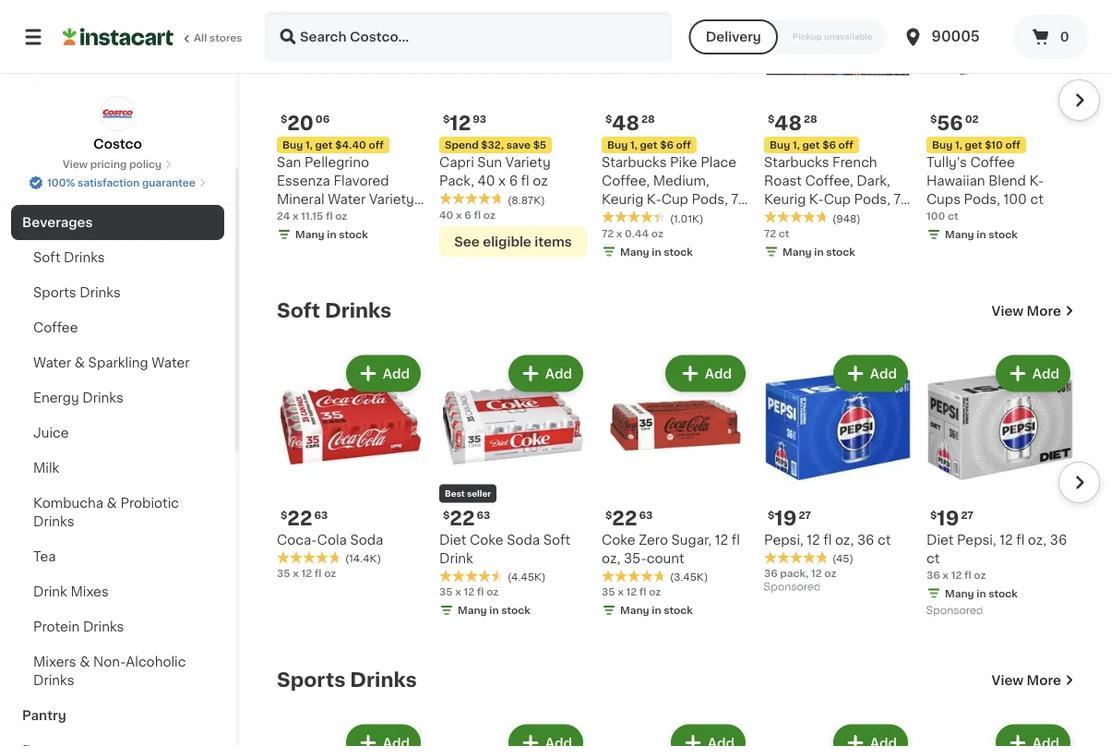 Task type: locate. For each thing, give the bounding box(es) containing it.
2 48 from the left
[[775, 113, 802, 132]]

drink down tea
[[33, 585, 67, 598]]

48 up starbucks pike place coffee, medium, keurig k-cup pods, 72 ct at the right of page
[[612, 113, 640, 132]]

coke up the 35-
[[602, 533, 636, 546]]

mixes
[[71, 585, 109, 598]]

28 up starbucks french roast coffee, dark, keurig k-cup pods, 72 ct
[[804, 114, 818, 124]]

2 add button from the left
[[510, 357, 582, 390]]

starbucks left the pike
[[602, 156, 667, 169]]

2 horizontal spatial 35
[[602, 587, 615, 597]]

1 horizontal spatial 22
[[450, 509, 475, 528]]

2 1, from the left
[[631, 140, 638, 150]]

1 vertical spatial variety
[[369, 193, 414, 206]]

get left $10
[[965, 140, 983, 150]]

variety down flavored
[[369, 193, 414, 206]]

best
[[445, 489, 465, 498]]

2 horizontal spatial $ 22 63
[[606, 509, 653, 528]]

0 vertical spatial soft
[[33, 251, 61, 264]]

19 for diet pepsi, 12 fl oz, 36 ct
[[937, 509, 960, 528]]

27 for diet pepsi, 12 fl oz, 36 ct
[[962, 510, 974, 520]]

count
[[647, 552, 685, 565]]

0 horizontal spatial 19
[[775, 509, 797, 528]]

3 1, from the left
[[793, 140, 800, 150]]

2 pepsi, from the left
[[957, 533, 997, 546]]

22 for coke
[[612, 509, 638, 528]]

diet inside diet coke soda soft drink
[[440, 533, 467, 546]]

48 for starbucks pike place coffee, medium, keurig k-cup pods, 72 ct
[[612, 113, 640, 132]]

35 for coke zero sugar, 12 fl oz, 35-count
[[602, 587, 615, 597]]

starbucks inside starbucks pike place coffee, medium, keurig k-cup pods, 72 ct
[[602, 156, 667, 169]]

cup inside starbucks pike place coffee, medium, keurig k-cup pods, 72 ct
[[662, 193, 689, 206]]

0 horizontal spatial sponsored badge image
[[765, 582, 820, 593]]

1 add from the left
[[383, 367, 410, 380]]

0 horizontal spatial pepsi,
[[765, 533, 804, 546]]

coffee inside tully's coffee hawaiian blend k- cups pods, 100 ct 100 ct
[[971, 156, 1016, 169]]

72 inside starbucks pike place coffee, medium, keurig k-cup pods, 72 ct
[[731, 193, 747, 206]]

1 add button from the left
[[348, 357, 419, 390]]

1 vertical spatial 6
[[465, 210, 472, 220]]

19 up diet pepsi, 12 fl oz, 36 ct 36 x 12 fl oz
[[937, 509, 960, 528]]

more
[[1027, 304, 1062, 317], [1027, 674, 1062, 686]]

0 horizontal spatial starbucks
[[602, 156, 667, 169]]

3 get from the left
[[803, 140, 820, 150]]

coke inside diet coke soda soft drink
[[470, 533, 504, 546]]

2 horizontal spatial soft
[[544, 533, 571, 546]]

0 horizontal spatial keurig
[[602, 193, 644, 206]]

water & sparkling water
[[33, 356, 190, 369]]

flavored
[[334, 175, 389, 187]]

costco link
[[93, 96, 142, 153]]

$ 22 63 up zero
[[606, 509, 653, 528]]

0 horizontal spatial 28
[[642, 114, 655, 124]]

in down starbucks french roast coffee, dark, keurig k-cup pods, 72 ct
[[815, 247, 824, 257]]

1 pods, from the left
[[692, 193, 728, 206]]

0 horizontal spatial oz,
[[602, 552, 621, 565]]

2 pods, from the left
[[855, 193, 891, 206]]

stock down (1.01k)
[[664, 247, 693, 257]]

1 horizontal spatial $ 19 27
[[931, 509, 974, 528]]

0 horizontal spatial drink
[[33, 585, 67, 598]]

1 vertical spatial 40
[[440, 210, 454, 220]]

soda
[[350, 533, 384, 546], [507, 533, 540, 546]]

11.15
[[301, 211, 323, 221]]

2 vertical spatial soft
[[544, 533, 571, 546]]

22 down best seller
[[450, 509, 475, 528]]

starbucks for starbucks french roast coffee, dark, keurig k-cup pods, 72 ct
[[765, 156, 830, 169]]

1 horizontal spatial k-
[[810, 193, 824, 206]]

72 x 0.44 oz
[[602, 228, 664, 238]]

22 up "coca-"
[[287, 509, 313, 528]]

more for soft drinks
[[1027, 304, 1062, 317]]

0 vertical spatial drink
[[440, 552, 474, 565]]

view more link for soft drinks
[[992, 301, 1075, 320]]

35 down "coca-"
[[277, 568, 290, 578]]

28 for pike
[[642, 114, 655, 124]]

off right $10
[[1006, 140, 1021, 150]]

$ 22 63 down best seller
[[443, 509, 491, 528]]

& inside the mixers & non-alcoholic drinks
[[80, 656, 90, 668]]

buy up tully's
[[933, 140, 953, 150]]

protein
[[33, 620, 80, 633]]

2 vertical spatial &
[[80, 656, 90, 668]]

2 off from the left
[[676, 140, 691, 150]]

28 up medium,
[[642, 114, 655, 124]]

0 vertical spatial soft drinks link
[[11, 240, 224, 275]]

28 for french
[[804, 114, 818, 124]]

1 more from the top
[[1027, 304, 1062, 317]]

1 cup from the left
[[662, 193, 689, 206]]

drinks inside kombucha & probiotic drinks
[[33, 515, 74, 528]]

1 horizontal spatial 19
[[937, 509, 960, 528]]

cup up (948)
[[824, 193, 851, 206]]

0 horizontal spatial 6
[[465, 210, 472, 220]]

1 vertical spatial more
[[1027, 674, 1062, 686]]

$ 22 63 up "coca-"
[[281, 509, 328, 528]]

2 coke from the left
[[602, 533, 636, 546]]

1 horizontal spatial water
[[152, 356, 190, 369]]

3 63 from the left
[[639, 510, 653, 520]]

buy 1, get $6 off up the pike
[[608, 140, 691, 150]]

35 down diet coke soda soft drink
[[440, 587, 453, 597]]

0 vertical spatial 6
[[509, 175, 518, 187]]

coffee, down the french
[[806, 175, 854, 187]]

& inside water & sparkling water link
[[75, 356, 85, 369]]

$ 48 28
[[606, 113, 655, 132], [768, 113, 818, 132]]

1 horizontal spatial 27
[[962, 510, 974, 520]]

pods, down dark,
[[855, 193, 891, 206]]

2 get from the left
[[640, 140, 658, 150]]

pantry
[[22, 709, 66, 722]]

2 27 from the left
[[962, 510, 974, 520]]

soda inside diet coke soda soft drink
[[507, 533, 540, 546]]

27 up diet pepsi, 12 fl oz, 36 ct 36 x 12 fl oz
[[962, 510, 974, 520]]

ct
[[1031, 193, 1044, 206], [948, 211, 959, 221], [602, 211, 615, 224], [765, 211, 778, 224], [779, 228, 790, 238], [878, 533, 891, 546], [927, 552, 940, 565]]

1 vertical spatial coffee
[[33, 321, 78, 334]]

oz, inside coke zero sugar, 12 fl oz, 35-count
[[602, 552, 621, 565]]

coffee, inside starbucks pike place coffee, medium, keurig k-cup pods, 72 ct
[[602, 175, 650, 187]]

$ 48 28 up medium,
[[606, 113, 655, 132]]

4 add button from the left
[[835, 357, 907, 390]]

1 horizontal spatial 100
[[1004, 193, 1028, 206]]

(948)
[[833, 213, 861, 223]]

many in stock down "(3.45k)"
[[620, 605, 693, 615]]

1 view more from the top
[[992, 304, 1062, 317]]

1, for pike
[[631, 140, 638, 150]]

1 diet from the left
[[440, 533, 467, 546]]

1 vertical spatial 100
[[927, 211, 946, 221]]

2 vertical spatial view
[[992, 674, 1024, 686]]

add button for coca-cola soda
[[348, 357, 419, 390]]

& up the energy drinks
[[75, 356, 85, 369]]

0 horizontal spatial 35
[[277, 568, 290, 578]]

(1.01k)
[[670, 213, 704, 223]]

get up pellegrino
[[315, 140, 333, 150]]

& down milk link
[[107, 497, 117, 510]]

view more for sports drinks
[[992, 674, 1062, 686]]

1 $ 19 27 from the left
[[768, 509, 812, 528]]

view more link for sports drinks
[[992, 671, 1075, 689]]

soft
[[33, 251, 61, 264], [277, 301, 320, 320], [544, 533, 571, 546]]

$ 19 27 up pepsi, 12 fl oz, 36 ct
[[768, 509, 812, 528]]

2 item carousel region from the top
[[251, 344, 1101, 639]]

k- for starbucks french roast coffee, dark, keurig k-cup pods, 72 ct
[[810, 193, 824, 206]]

35 x 12 fl oz for coke zero sugar, 12 fl oz, 35-count
[[602, 587, 661, 597]]

100 down cups
[[927, 211, 946, 221]]

many down the 35-
[[620, 605, 650, 615]]

1 vertical spatial view more
[[992, 674, 1062, 686]]

soft inside diet coke soda soft drink
[[544, 533, 571, 546]]

sponsored badge image down pack,
[[765, 582, 820, 593]]

costco logo image
[[100, 96, 135, 131]]

3 22 from the left
[[612, 509, 638, 528]]

1,
[[306, 140, 313, 150], [631, 140, 638, 150], [793, 140, 800, 150], [956, 140, 963, 150]]

keurig for starbucks french roast coffee, dark, keurig k-cup pods, 72 ct
[[765, 193, 806, 206]]

eligible
[[483, 235, 532, 248]]

many in stock
[[295, 229, 368, 240], [945, 229, 1018, 240], [620, 247, 693, 257], [783, 247, 856, 257], [945, 588, 1018, 598], [458, 605, 531, 615], [620, 605, 693, 615]]

0 horizontal spatial variety
[[369, 193, 414, 206]]

drinks
[[64, 251, 105, 264], [80, 286, 121, 299], [325, 301, 392, 320], [82, 391, 124, 404], [33, 515, 74, 528], [83, 620, 124, 633], [350, 670, 417, 690], [33, 674, 74, 687]]

3 $ 22 63 from the left
[[606, 509, 653, 528]]

0 vertical spatial soft drinks
[[33, 251, 105, 264]]

0 vertical spatial sports drinks link
[[11, 275, 224, 310]]

cup down medium,
[[662, 193, 689, 206]]

1 horizontal spatial starbucks
[[765, 156, 830, 169]]

1 vertical spatial soft
[[277, 301, 320, 320]]

k- inside tully's coffee hawaiian blend k- cups pods, 100 ct 100 ct
[[1030, 175, 1044, 187]]

0 vertical spatial coffee
[[971, 156, 1016, 169]]

water inside san pellegrino essenza flavored mineral water variety pack
[[328, 193, 366, 206]]

keurig down roast
[[765, 193, 806, 206]]

0 horizontal spatial k-
[[647, 193, 662, 206]]

pods, up (1.01k)
[[692, 193, 728, 206]]

0 vertical spatial 40
[[478, 175, 495, 187]]

0 horizontal spatial 48
[[612, 113, 640, 132]]

$ 48 28 for starbucks pike place coffee, medium, keurig k-cup pods, 72 ct
[[606, 113, 655, 132]]

item carousel region
[[251, 0, 1101, 270], [251, 344, 1101, 639]]

in down 72 x 0.44 oz
[[652, 247, 662, 257]]

6
[[509, 175, 518, 187], [465, 210, 472, 220]]

keurig inside starbucks pike place coffee, medium, keurig k-cup pods, 72 ct
[[602, 193, 644, 206]]

stores
[[210, 33, 243, 43]]

63 up coca-cola soda at bottom left
[[314, 510, 328, 520]]

48 up roast
[[775, 113, 802, 132]]

all stores link
[[63, 11, 244, 63]]

4 1, from the left
[[956, 140, 963, 150]]

buy
[[283, 140, 303, 150], [608, 140, 628, 150], [770, 140, 791, 150], [933, 140, 953, 150]]

drink down best
[[440, 552, 474, 565]]

0 horizontal spatial $ 22 63
[[281, 509, 328, 528]]

1 coke from the left
[[470, 533, 504, 546]]

48 for starbucks french roast coffee, dark, keurig k-cup pods, 72 ct
[[775, 113, 802, 132]]

2 63 from the left
[[477, 510, 491, 520]]

off right the $4.40
[[369, 140, 384, 150]]

1 horizontal spatial pods,
[[855, 193, 891, 206]]

36 pack, 12 oz
[[765, 568, 837, 578]]

19
[[775, 509, 797, 528], [937, 509, 960, 528]]

soda up (14.4k)
[[350, 533, 384, 546]]

pods, for dark,
[[855, 193, 891, 206]]

2 cup from the left
[[824, 193, 851, 206]]

12 inside coke zero sugar, 12 fl oz, 35-count
[[715, 533, 729, 546]]

2 diet from the left
[[927, 533, 954, 546]]

1 buy from the left
[[283, 140, 303, 150]]

& inside kombucha & probiotic drinks
[[107, 497, 117, 510]]

22 up the 35-
[[612, 509, 638, 528]]

1 horizontal spatial soft drinks
[[277, 301, 392, 320]]

63 up zero
[[639, 510, 653, 520]]

1 $6 from the left
[[660, 140, 674, 150]]

oz,
[[836, 533, 854, 546], [1028, 533, 1047, 546], [602, 552, 621, 565]]

100% satisfaction guarantee
[[47, 178, 196, 188]]

coffee up water & sparkling water
[[33, 321, 78, 334]]

1 horizontal spatial $ 48 28
[[768, 113, 818, 132]]

coke zero sugar, 12 fl oz, 35-count
[[602, 533, 740, 565]]

20
[[287, 113, 314, 132]]

pods, inside tully's coffee hawaiian blend k- cups pods, 100 ct 100 ct
[[964, 193, 1001, 206]]

add button
[[348, 357, 419, 390], [510, 357, 582, 390], [671, 357, 744, 390], [835, 357, 907, 390], [998, 357, 1069, 390]]

0 horizontal spatial soda
[[350, 533, 384, 546]]

0 vertical spatial item carousel region
[[251, 0, 1101, 270]]

1 horizontal spatial sports
[[277, 670, 346, 690]]

cup inside starbucks french roast coffee, dark, keurig k-cup pods, 72 ct
[[824, 193, 851, 206]]

1 soda from the left
[[350, 533, 384, 546]]

1 horizontal spatial coffee,
[[806, 175, 854, 187]]

1 get from the left
[[315, 140, 333, 150]]

1 horizontal spatial 63
[[477, 510, 491, 520]]

$6 for french
[[823, 140, 836, 150]]

view more
[[992, 304, 1062, 317], [992, 674, 1062, 686]]

pods,
[[692, 193, 728, 206], [855, 193, 891, 206], [964, 193, 1001, 206]]

delivery
[[706, 30, 762, 43]]

2 $ 48 28 from the left
[[768, 113, 818, 132]]

coffee down $10
[[971, 156, 1016, 169]]

instacart logo image
[[63, 26, 174, 48]]

item carousel region containing 22
[[251, 344, 1101, 639]]

juice
[[33, 427, 69, 440]]

5 add button from the left
[[998, 357, 1069, 390]]

$ 22 63 for coca-
[[281, 509, 328, 528]]

& for mixers
[[80, 656, 90, 668]]

3 off from the left
[[839, 140, 854, 150]]

many in stock down (4.45k)
[[458, 605, 531, 615]]

1 horizontal spatial oz,
[[836, 533, 854, 546]]

water right sparkling
[[152, 356, 190, 369]]

many in stock down tully's coffee hawaiian blend k- cups pods, 100 ct 100 ct
[[945, 229, 1018, 240]]

35 x 12 fl oz down "coca-"
[[277, 568, 336, 578]]

$6 up the french
[[823, 140, 836, 150]]

2 28 from the left
[[804, 114, 818, 124]]

22
[[287, 509, 313, 528], [450, 509, 475, 528], [612, 509, 638, 528]]

tea link
[[11, 539, 224, 574]]

1 vertical spatial sports drinks link
[[277, 669, 417, 691]]

pods, for medium,
[[692, 193, 728, 206]]

buy 1, get $6 off up roast
[[770, 140, 854, 150]]

probiotic
[[120, 497, 179, 510]]

$ 22 63 for coke
[[606, 509, 653, 528]]

k- for starbucks pike place coffee, medium, keurig k-cup pods, 72 ct
[[647, 193, 662, 206]]

diet inside diet pepsi, 12 fl oz, 36 ct 36 x 12 fl oz
[[927, 533, 954, 546]]

in down tully's coffee hawaiian blend k- cups pods, 100 ct 100 ct
[[977, 229, 987, 240]]

many down cups
[[945, 229, 975, 240]]

★★★★★
[[440, 192, 504, 205], [440, 192, 504, 205], [602, 211, 667, 224], [602, 211, 667, 224], [765, 211, 829, 224], [765, 211, 829, 224], [277, 551, 342, 564], [277, 551, 342, 564], [765, 551, 829, 564], [765, 551, 829, 564], [440, 569, 504, 582], [440, 569, 504, 582], [602, 569, 667, 582], [602, 569, 667, 582]]

1 off from the left
[[369, 140, 384, 150]]

6 inside capri sun variety pack, 40 x 6 fl oz
[[509, 175, 518, 187]]

x inside diet pepsi, 12 fl oz, 36 ct 36 x 12 fl oz
[[943, 570, 949, 580]]

35 for diet coke soda soft drink
[[440, 587, 453, 597]]

off up the pike
[[676, 140, 691, 150]]

product group
[[440, 0, 587, 257], [277, 351, 425, 581], [440, 351, 587, 621], [602, 351, 750, 621], [765, 351, 912, 597], [927, 351, 1075, 621], [277, 721, 425, 746], [440, 721, 587, 746], [602, 721, 750, 746], [765, 721, 912, 746], [927, 721, 1075, 746]]

35 for coca-cola soda
[[277, 568, 290, 578]]

lists link
[[11, 68, 224, 105]]

sponsored badge image for diet pepsi, 12 fl oz, 36 ct
[[927, 606, 983, 616]]

2 $6 from the left
[[823, 140, 836, 150]]

4 off from the left
[[1006, 140, 1021, 150]]

4 get from the left
[[965, 140, 983, 150]]

1 item carousel region from the top
[[251, 0, 1101, 270]]

0 horizontal spatial 100
[[927, 211, 946, 221]]

1 view more link from the top
[[992, 301, 1075, 320]]

variety inside capri sun variety pack, 40 x 6 fl oz
[[506, 156, 551, 169]]

drink
[[440, 552, 474, 565], [33, 585, 67, 598]]

& for kombucha
[[107, 497, 117, 510]]

1 horizontal spatial $ 22 63
[[443, 509, 491, 528]]

None search field
[[264, 11, 673, 63]]

coffee, for medium,
[[602, 175, 650, 187]]

in down 24 x 11.15 fl oz
[[327, 229, 337, 240]]

2 $ 19 27 from the left
[[931, 509, 974, 528]]

many in stock down diet pepsi, 12 fl oz, 36 ct 36 x 12 fl oz
[[945, 588, 1018, 598]]

coffee, up 72 x 0.44 oz
[[602, 175, 650, 187]]

35 x 12 fl oz for coca-cola soda
[[277, 568, 336, 578]]

water
[[328, 193, 366, 206], [33, 356, 71, 369], [152, 356, 190, 369]]

buy up roast
[[770, 140, 791, 150]]

add for coke zero sugar, 12 fl oz, 35-count
[[707, 367, 734, 380]]

$ 19 27 up diet pepsi, 12 fl oz, 36 ct 36 x 12 fl oz
[[931, 509, 974, 528]]

$ 19 27 for pepsi, 12 fl oz, 36 ct
[[768, 509, 812, 528]]

2 more from the top
[[1027, 674, 1062, 686]]

1 horizontal spatial diet
[[927, 533, 954, 546]]

0 horizontal spatial sports drinks
[[33, 286, 121, 299]]

0 horizontal spatial coffee,
[[602, 175, 650, 187]]

1 horizontal spatial keurig
[[765, 193, 806, 206]]

soft drinks
[[33, 251, 105, 264], [277, 301, 392, 320]]

1 63 from the left
[[314, 510, 328, 520]]

diet for diet pepsi, 12 fl oz, 36 ct 36 x 12 fl oz
[[927, 533, 954, 546]]

fl inside capri sun variety pack, 40 x 6 fl oz
[[521, 175, 530, 187]]

19 up pepsi, 12 fl oz, 36 ct
[[775, 509, 797, 528]]

6 up the see
[[465, 210, 472, 220]]

2 horizontal spatial 35 x 12 fl oz
[[602, 587, 661, 597]]

24 x 11.15 fl oz
[[277, 211, 347, 221]]

1 $ 22 63 from the left
[[281, 509, 328, 528]]

2 coffee, from the left
[[806, 175, 854, 187]]

soda up (4.45k)
[[507, 533, 540, 546]]

ct inside starbucks pike place coffee, medium, keurig k-cup pods, 72 ct
[[602, 211, 615, 224]]

2 add from the left
[[545, 367, 572, 380]]

1 horizontal spatial coke
[[602, 533, 636, 546]]

water up the energy
[[33, 356, 71, 369]]

1 19 from the left
[[775, 509, 797, 528]]

off for french
[[839, 140, 854, 150]]

pods, inside starbucks french roast coffee, dark, keurig k-cup pods, 72 ct
[[855, 193, 891, 206]]

35 x 12 fl oz down diet coke soda soft drink
[[440, 587, 499, 597]]

1 starbucks from the left
[[602, 156, 667, 169]]

variety down save
[[506, 156, 551, 169]]

stock down san pellegrino essenza flavored mineral water variety pack
[[339, 229, 368, 240]]

1 1, from the left
[[306, 140, 313, 150]]

1, for french
[[793, 140, 800, 150]]

1 vertical spatial item carousel region
[[251, 344, 1101, 639]]

1 48 from the left
[[612, 113, 640, 132]]

get up starbucks french roast coffee, dark, keurig k-cup pods, 72 ct
[[803, 140, 820, 150]]

0 horizontal spatial pods,
[[692, 193, 728, 206]]

sun
[[478, 156, 502, 169]]

1 horizontal spatial 40
[[478, 175, 495, 187]]

35 down coke zero sugar, 12 fl oz, 35-count at the bottom
[[602, 587, 615, 597]]

3 add from the left
[[707, 367, 734, 380]]

0 vertical spatial sports drinks
[[33, 286, 121, 299]]

in down diet pepsi, 12 fl oz, 36 ct 36 x 12 fl oz
[[977, 588, 987, 598]]

sports drinks link
[[11, 275, 224, 310], [277, 669, 417, 691]]

0 horizontal spatial coke
[[470, 533, 504, 546]]

pods, down blend
[[964, 193, 1001, 206]]

k- inside starbucks french roast coffee, dark, keurig k-cup pods, 72 ct
[[810, 193, 824, 206]]

1 vertical spatial view
[[992, 304, 1024, 317]]

1 horizontal spatial $6
[[823, 140, 836, 150]]

02
[[966, 114, 979, 124]]

k-
[[1030, 175, 1044, 187], [647, 193, 662, 206], [810, 193, 824, 206]]

12
[[450, 113, 471, 132], [715, 533, 729, 546], [807, 533, 821, 546], [1000, 533, 1013, 546], [301, 568, 312, 578], [812, 568, 822, 578], [952, 570, 962, 580], [464, 587, 475, 597], [626, 587, 637, 597]]

2 19 from the left
[[937, 509, 960, 528]]

1 coffee, from the left
[[602, 175, 650, 187]]

k- inside starbucks pike place coffee, medium, keurig k-cup pods, 72 ct
[[647, 193, 662, 206]]

cups
[[927, 193, 961, 206]]

2 horizontal spatial 63
[[639, 510, 653, 520]]

medium,
[[653, 175, 710, 187]]

1 $ 48 28 from the left
[[606, 113, 655, 132]]

2 $ 22 63 from the left
[[443, 509, 491, 528]]

coke inside coke zero sugar, 12 fl oz, 35-count
[[602, 533, 636, 546]]

many
[[295, 229, 325, 240], [945, 229, 975, 240], [620, 247, 650, 257], [783, 247, 812, 257], [945, 588, 975, 598], [458, 605, 487, 615], [620, 605, 650, 615]]

1 22 from the left
[[287, 509, 313, 528]]

coffee, inside starbucks french roast coffee, dark, keurig k-cup pods, 72 ct
[[806, 175, 854, 187]]

$ 12 93
[[443, 113, 487, 132]]

off for pike
[[676, 140, 691, 150]]

0 horizontal spatial 22
[[287, 509, 313, 528]]

3 buy from the left
[[770, 140, 791, 150]]

0 vertical spatial view more link
[[992, 301, 1075, 320]]

5 add from the left
[[1033, 367, 1060, 380]]

tea
[[33, 550, 56, 563]]

2 starbucks from the left
[[765, 156, 830, 169]]

3 pods, from the left
[[964, 193, 1001, 206]]

22 for coca-
[[287, 509, 313, 528]]

cola
[[317, 533, 347, 546]]

100 down blend
[[1004, 193, 1028, 206]]

kombucha
[[33, 497, 103, 510]]

off up the french
[[839, 140, 854, 150]]

1 horizontal spatial soda
[[507, 533, 540, 546]]

40 down sun
[[478, 175, 495, 187]]

2 buy 1, get $6 off from the left
[[770, 140, 854, 150]]

buy up starbucks pike place coffee, medium, keurig k-cup pods, 72 ct at the right of page
[[608, 140, 628, 150]]

1 horizontal spatial drink
[[440, 552, 474, 565]]

72 left 0.44
[[602, 228, 614, 238]]

1, up tully's
[[956, 140, 963, 150]]

1 horizontal spatial 6
[[509, 175, 518, 187]]

63
[[314, 510, 328, 520], [477, 510, 491, 520], [639, 510, 653, 520]]

oz inside diet pepsi, 12 fl oz, 36 ct 36 x 12 fl oz
[[974, 570, 987, 580]]

1 horizontal spatial 35 x 12 fl oz
[[440, 587, 499, 597]]

40 inside capri sun variety pack, 40 x 6 fl oz
[[478, 175, 495, 187]]

starbucks inside starbucks french roast coffee, dark, keurig k-cup pods, 72 ct
[[765, 156, 830, 169]]

1, up starbucks pike place coffee, medium, keurig k-cup pods, 72 ct at the right of page
[[631, 140, 638, 150]]

2 buy from the left
[[608, 140, 628, 150]]

2 soda from the left
[[507, 533, 540, 546]]

keurig up 72 x 0.44 oz
[[602, 193, 644, 206]]

$6
[[660, 140, 674, 150], [823, 140, 836, 150]]

2 keurig from the left
[[765, 193, 806, 206]]

0 horizontal spatial $6
[[660, 140, 674, 150]]

1 28 from the left
[[642, 114, 655, 124]]

spend
[[445, 140, 479, 150]]

0 horizontal spatial 27
[[799, 510, 812, 520]]

$ inside $ 56 02
[[931, 114, 937, 124]]

$ inside $ 20 06
[[281, 114, 287, 124]]

0 vertical spatial view more
[[992, 304, 1062, 317]]

3 add button from the left
[[671, 357, 744, 390]]

1 vertical spatial sponsored badge image
[[927, 606, 983, 616]]

40 down pack,
[[440, 210, 454, 220]]

1 horizontal spatial 35
[[440, 587, 453, 597]]

1 buy 1, get $6 off from the left
[[608, 140, 691, 150]]

fl
[[521, 175, 530, 187], [474, 210, 481, 220], [326, 211, 333, 221], [732, 533, 740, 546], [824, 533, 832, 546], [1017, 533, 1025, 546], [315, 568, 322, 578], [965, 570, 972, 580], [477, 587, 484, 597], [640, 587, 647, 597]]

2 view more link from the top
[[992, 671, 1075, 689]]

off for pellegrino
[[369, 140, 384, 150]]

0 horizontal spatial 40
[[440, 210, 454, 220]]

2 22 from the left
[[450, 509, 475, 528]]

2 horizontal spatial k-
[[1030, 175, 1044, 187]]

energy
[[33, 391, 79, 404]]

$ 48 28 up roast
[[768, 113, 818, 132]]

coffee,
[[602, 175, 650, 187], [806, 175, 854, 187]]

1 27 from the left
[[799, 510, 812, 520]]

2 view more from the top
[[992, 674, 1062, 686]]

get for pellegrino
[[315, 140, 333, 150]]

1 vertical spatial &
[[107, 497, 117, 510]]

1 horizontal spatial sponsored badge image
[[927, 606, 983, 616]]

pods, inside starbucks pike place coffee, medium, keurig k-cup pods, 72 ct
[[692, 193, 728, 206]]

27 up pepsi, 12 fl oz, 36 ct
[[799, 510, 812, 520]]

many down diet pepsi, 12 fl oz, 36 ct 36 x 12 fl oz
[[945, 588, 975, 598]]

water down flavored
[[328, 193, 366, 206]]

1 horizontal spatial variety
[[506, 156, 551, 169]]

35 x 12 fl oz down the 35-
[[602, 587, 661, 597]]

& left non-
[[80, 656, 90, 668]]

1 horizontal spatial cup
[[824, 193, 851, 206]]

sponsored badge image
[[765, 582, 820, 593], [927, 606, 983, 616]]

72 down place
[[731, 193, 747, 206]]

1, for pellegrino
[[306, 140, 313, 150]]

1 keurig from the left
[[602, 193, 644, 206]]

keurig inside starbucks french roast coffee, dark, keurig k-cup pods, 72 ct
[[765, 193, 806, 206]]

1 vertical spatial view more link
[[992, 671, 1075, 689]]

stock
[[339, 229, 368, 240], [989, 229, 1018, 240], [664, 247, 693, 257], [827, 247, 856, 257], [989, 588, 1018, 598], [502, 605, 531, 615], [664, 605, 693, 615]]

0 horizontal spatial sports
[[33, 286, 76, 299]]



Task type: describe. For each thing, give the bounding box(es) containing it.
x inside capri sun variety pack, 40 x 6 fl oz
[[499, 175, 506, 187]]

oz, inside diet pepsi, 12 fl oz, 36 ct 36 x 12 fl oz
[[1028, 533, 1047, 546]]

pack,
[[781, 568, 809, 578]]

many down 0.44
[[620, 247, 650, 257]]

0 horizontal spatial sports drinks link
[[11, 275, 224, 310]]

sparkling
[[88, 356, 148, 369]]

pellegrino
[[305, 156, 369, 169]]

buy 1, get $6 off for pike
[[608, 140, 691, 150]]

0 button
[[1014, 15, 1090, 59]]

add for coca-cola soda
[[383, 367, 410, 380]]

view for sports drinks
[[992, 674, 1024, 686]]

service type group
[[689, 19, 888, 54]]

1 horizontal spatial sports drinks link
[[277, 669, 417, 691]]

kirkland signature link
[[11, 135, 224, 170]]

coca-
[[277, 533, 317, 546]]

many down 24 x 11.15 fl oz
[[295, 229, 325, 240]]

juice link
[[11, 415, 224, 451]]

63 for coke
[[477, 510, 491, 520]]

63 for cola
[[314, 510, 328, 520]]

beverages
[[22, 216, 93, 229]]

place
[[701, 156, 737, 169]]

keurig for starbucks pike place coffee, medium, keurig k-cup pods, 72 ct
[[602, 193, 644, 206]]

all
[[194, 33, 207, 43]]

best seller
[[445, 489, 491, 498]]

fl inside coke zero sugar, 12 fl oz, 35-count
[[732, 533, 740, 546]]

in down count on the right bottom of page
[[652, 605, 662, 615]]

get for french
[[803, 140, 820, 150]]

90005
[[932, 30, 980, 43]]

roast
[[765, 175, 802, 187]]

spend $32, save $5
[[445, 140, 547, 150]]

coffee, for dark,
[[806, 175, 854, 187]]

capri sun variety pack, 40 x 6 fl oz
[[440, 156, 551, 187]]

ct inside diet pepsi, 12 fl oz, 36 ct 36 x 12 fl oz
[[927, 552, 940, 565]]

guarantee
[[142, 178, 196, 188]]

0 horizontal spatial soft
[[33, 251, 61, 264]]

mixers
[[33, 656, 76, 668]]

stock down diet pepsi, 12 fl oz, 36 ct 36 x 12 fl oz
[[989, 588, 1018, 598]]

ct inside starbucks french roast coffee, dark, keurig k-cup pods, 72 ct
[[765, 211, 778, 224]]

item carousel region containing 20
[[251, 0, 1101, 270]]

40 x 6 fl oz
[[440, 210, 496, 220]]

stock down (4.45k)
[[502, 605, 531, 615]]

coffee link
[[11, 310, 224, 345]]

0 horizontal spatial coffee
[[33, 321, 78, 334]]

tully's coffee hawaiian blend k- cups pods, 100 ct 100 ct
[[927, 156, 1044, 221]]

$32,
[[481, 140, 504, 150]]

1 horizontal spatial soft drinks link
[[277, 300, 392, 322]]

starbucks for starbucks pike place coffee, medium, keurig k-cup pods, 72 ct
[[602, 156, 667, 169]]

(45)
[[833, 554, 854, 564]]

0.44
[[625, 228, 649, 238]]

costco
[[93, 138, 142, 151]]

alcoholic
[[126, 656, 186, 668]]

view for soft drinks
[[992, 304, 1024, 317]]

$10
[[985, 140, 1003, 150]]

0 horizontal spatial soft drinks
[[33, 251, 105, 264]]

satisfaction
[[78, 178, 140, 188]]

seller
[[467, 489, 491, 498]]

24
[[277, 211, 290, 221]]

many in stock down 0.44
[[620, 247, 693, 257]]

drink inside diet coke soda soft drink
[[440, 552, 474, 565]]

cup for dark,
[[824, 193, 851, 206]]

starbucks french roast coffee, dark, keurig k-cup pods, 72 ct
[[765, 156, 909, 224]]

$5
[[533, 140, 547, 150]]

72 down roast
[[765, 228, 777, 238]]

0 vertical spatial view
[[63, 159, 88, 169]]

milk link
[[11, 451, 224, 486]]

& for water
[[75, 356, 85, 369]]

90005 button
[[903, 11, 1013, 63]]

1 horizontal spatial soft
[[277, 301, 320, 320]]

energy drinks link
[[11, 380, 224, 415]]

$ 22 63 for diet
[[443, 509, 491, 528]]

4 add from the left
[[870, 367, 897, 380]]

save
[[507, 140, 531, 150]]

(14.4k)
[[345, 554, 381, 564]]

1 pepsi, from the left
[[765, 533, 804, 546]]

essenza
[[277, 175, 330, 187]]

1 vertical spatial soft drinks
[[277, 301, 392, 320]]

many down diet coke soda soft drink
[[458, 605, 487, 615]]

19 for pepsi, 12 fl oz, 36 ct
[[775, 509, 797, 528]]

4 buy from the left
[[933, 140, 953, 150]]

0 horizontal spatial water
[[33, 356, 71, 369]]

pantry link
[[11, 698, 224, 733]]

sugar,
[[672, 533, 712, 546]]

drink mixes link
[[11, 574, 224, 609]]

(3.45k)
[[670, 572, 709, 582]]

product group containing 12
[[440, 0, 587, 257]]

french
[[833, 156, 878, 169]]

06
[[316, 114, 330, 124]]

add button for coke zero sugar, 12 fl oz, 35-count
[[671, 357, 744, 390]]

many in stock down 11.15
[[295, 229, 368, 240]]

oz inside capri sun variety pack, 40 x 6 fl oz
[[533, 175, 548, 187]]

pepsi, 12 fl oz, 36 ct
[[765, 533, 891, 546]]

mixers & non-alcoholic drinks link
[[11, 644, 224, 698]]

Search field
[[266, 13, 671, 61]]

93
[[473, 114, 487, 124]]

soda for coke
[[507, 533, 540, 546]]

view pricing policy
[[63, 159, 162, 169]]

$6 for pike
[[660, 140, 674, 150]]

blend
[[989, 175, 1027, 187]]

drink mixes
[[33, 585, 109, 598]]

pricing
[[90, 159, 127, 169]]

non-
[[93, 656, 126, 668]]

more for sports drinks
[[1027, 674, 1062, 686]]

sponsored badge image for pepsi, 12 fl oz, 36 ct
[[765, 582, 820, 593]]

milk
[[33, 462, 59, 475]]

coca-cola soda
[[277, 533, 384, 546]]

1 vertical spatial sports drinks
[[277, 670, 417, 690]]

stock down tully's coffee hawaiian blend k- cups pods, 100 ct 100 ct
[[989, 229, 1018, 240]]

$ inside the $ 12 93
[[443, 114, 450, 124]]

buy 1, get $6 off for french
[[770, 140, 854, 150]]

cup for medium,
[[662, 193, 689, 206]]

all stores
[[194, 33, 243, 43]]

diet coke soda soft drink
[[440, 533, 571, 565]]

policy
[[129, 159, 162, 169]]

$ 19 27 for diet pepsi, 12 fl oz, 36 ct
[[931, 509, 974, 528]]

buy for starbucks french roast coffee, dark, keurig k-cup pods, 72 ct
[[770, 140, 791, 150]]

pack
[[277, 211, 308, 224]]

0 vertical spatial 100
[[1004, 193, 1028, 206]]

35-
[[624, 552, 647, 565]]

56
[[937, 113, 964, 132]]

many down "72 ct" on the right top of page
[[783, 247, 812, 257]]

stock down (948)
[[827, 247, 856, 257]]

many in stock down (948)
[[783, 247, 856, 257]]

pepsi, inside diet pepsi, 12 fl oz, 36 ct 36 x 12 fl oz
[[957, 533, 997, 546]]

0
[[1061, 30, 1070, 43]]

0 horizontal spatial soft drinks link
[[11, 240, 224, 275]]

in down diet coke soda soft drink
[[490, 605, 499, 615]]

$ 48 28 for starbucks french roast coffee, dark, keurig k-cup pods, 72 ct
[[768, 113, 818, 132]]

produce
[[22, 181, 78, 194]]

add button for diet coke soda soft drink
[[510, 357, 582, 390]]

72 ct
[[765, 228, 790, 238]]

22 for diet
[[450, 509, 475, 528]]

kirkland signature
[[22, 146, 145, 159]]

soda for cola
[[350, 533, 384, 546]]

diet for diet coke soda soft drink
[[440, 533, 467, 546]]

0 vertical spatial sports
[[33, 286, 76, 299]]

capri
[[440, 156, 474, 169]]

signature
[[80, 146, 145, 159]]

kombucha & probiotic drinks link
[[11, 486, 224, 539]]

variety inside san pellegrino essenza flavored mineral water variety pack
[[369, 193, 414, 206]]

delivery button
[[689, 19, 778, 54]]

san pellegrino essenza flavored mineral water variety pack
[[277, 156, 414, 224]]

$ 20 06
[[281, 113, 330, 132]]

drinks inside the mixers & non-alcoholic drinks
[[33, 674, 74, 687]]

1 vertical spatial sports
[[277, 670, 346, 690]]

view more for soft drinks
[[992, 304, 1062, 317]]

water & sparkling water link
[[11, 345, 224, 380]]

stock down "(3.45k)"
[[664, 605, 693, 615]]

starbucks pike place coffee, medium, keurig k-cup pods, 72 ct
[[602, 156, 747, 224]]

protein drinks
[[33, 620, 124, 633]]

get for pike
[[640, 140, 658, 150]]

energy drinks
[[33, 391, 124, 404]]

buy for san pellegrino essenza flavored mineral water variety pack
[[283, 140, 303, 150]]

protein drinks link
[[11, 609, 224, 644]]

lists
[[52, 80, 84, 93]]

add for diet coke soda soft drink
[[545, 367, 572, 380]]

12 inside product "group"
[[450, 113, 471, 132]]

(8.87k)
[[508, 195, 545, 205]]

27 for pepsi, 12 fl oz, 36 ct
[[799, 510, 812, 520]]

buy for starbucks pike place coffee, medium, keurig k-cup pods, 72 ct
[[608, 140, 628, 150]]

35 x 12 fl oz for diet coke soda soft drink
[[440, 587, 499, 597]]

items
[[535, 235, 572, 248]]

$4.40
[[335, 140, 366, 150]]

63 for zero
[[639, 510, 653, 520]]

72 inside starbucks french roast coffee, dark, keurig k-cup pods, 72 ct
[[894, 193, 909, 206]]

100%
[[47, 178, 75, 188]]



Task type: vqa. For each thing, say whether or not it's contained in the screenshot.
fl in Capri Sun Variety Pack, 40 x 6 fl oz
yes



